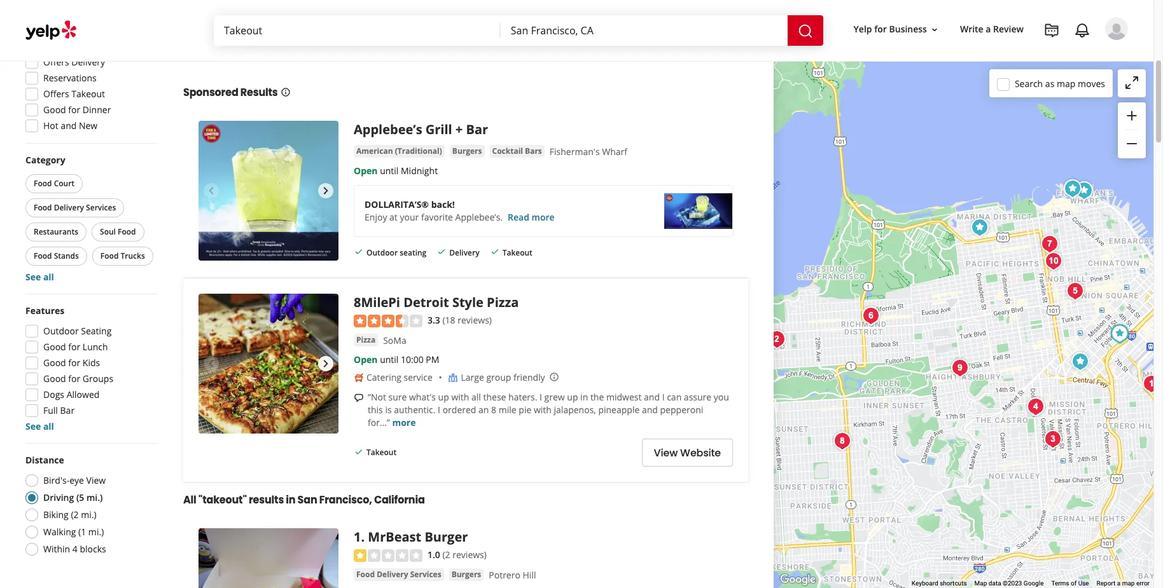 Task type: describe. For each thing, give the bounding box(es) containing it.
bun appétit image
[[1068, 350, 1093, 375]]

style
[[453, 294, 484, 311]]

soul food button
[[92, 223, 144, 242]]

adam's grub shack image
[[1041, 427, 1066, 453]]

a for write
[[986, 23, 992, 35]]

1 star rating image
[[354, 550, 423, 563]]

enjoy
[[365, 211, 387, 223]]

a for report
[[1118, 581, 1121, 588]]

16 checkmark v2 image for takeout
[[354, 448, 364, 458]]

.
[[361, 529, 365, 546]]

8
[[492, 404, 497, 416]]

you
[[714, 392, 730, 404]]

lunch
[[83, 341, 108, 353]]

sandy's image
[[948, 356, 973, 381]]

yelp for business button
[[849, 18, 945, 41]]

open until midnight
[[354, 165, 438, 177]]

fisherman's
[[550, 146, 600, 158]]

offers for offers delivery
[[43, 56, 69, 68]]

sponsored results
[[183, 85, 278, 100]]

0 vertical spatial view
[[654, 446, 678, 461]]

expand map image
[[1125, 75, 1140, 90]]

applebee's grill + bar link
[[354, 121, 488, 138]]

food trucks button
[[92, 247, 153, 266]]

write a review link
[[956, 18, 1029, 41]]

get
[[240, 23, 258, 38]]

slideshow element for 8milepi detroit style pizza
[[199, 294, 339, 434]]

0 horizontal spatial more
[[392, 417, 416, 429]]

bird's-
[[43, 475, 70, 487]]

cocktail bars
[[492, 146, 542, 156]]

for…"
[[368, 417, 390, 429]]

outdoor seating
[[367, 247, 427, 258]]

full
[[43, 405, 58, 417]]

reviews) for 1.0 (2 reviews)
[[453, 549, 487, 562]]

group containing features
[[22, 305, 158, 434]]

sf hole in the wall pizza image
[[967, 215, 993, 241]]

see all button for category
[[25, 271, 54, 283]]

2 horizontal spatial i
[[663, 392, 665, 404]]

new
[[79, 120, 98, 132]]

takeout inside "group"
[[71, 88, 105, 100]]

data
[[989, 581, 1002, 588]]

of
[[1071, 581, 1077, 588]]

within
[[43, 544, 70, 556]]

map region
[[689, 0, 1164, 589]]

dinner
[[83, 104, 111, 116]]

map data ©2023 google
[[975, 581, 1044, 588]]

pepperoni
[[661, 404, 704, 416]]

16 chevron down v2 image
[[930, 25, 940, 35]]

hot
[[43, 120, 58, 132]]

mrbeast burger link
[[368, 529, 468, 546]]

see for features
[[25, 421, 41, 433]]

1 vertical spatial in
[[286, 493, 296, 508]]

restaurants button
[[25, 223, 87, 242]]

american
[[357, 146, 393, 156]]

business
[[890, 23, 928, 35]]

ollei image
[[1037, 232, 1063, 257]]

yelp for business
[[854, 23, 928, 35]]

group containing category
[[23, 154, 158, 284]]

these
[[484, 392, 506, 404]]

pizza button
[[354, 334, 378, 347]]

mrbeast burger image
[[1139, 372, 1164, 397]]

write
[[961, 23, 984, 35]]

walking
[[43, 527, 76, 539]]

google
[[1024, 581, 1044, 588]]

american (traditional) button
[[354, 145, 445, 158]]

11:00
[[656, 44, 679, 56]]

"not sure what's up with all these haters. i grew up in the midwest and i can assure you this is authentic. i ordered an 8 mile pie with jalapenos, pineapple and pepperoni for…"
[[368, 392, 730, 429]]

sponsored
[[183, 85, 238, 100]]

16 checkmark v2 image for outdoor seating
[[354, 247, 364, 258]]

outdoor seating
[[43, 325, 112, 337]]

burgers button for potrero hill
[[449, 569, 484, 582]]

haters.
[[509, 392, 538, 404]]

none field near
[[511, 24, 778, 38]]

grew
[[545, 392, 565, 404]]

full bar
[[43, 405, 75, 417]]

use
[[1079, 581, 1090, 588]]

outdoor for outdoor seating
[[43, 325, 79, 337]]

suggested
[[25, 20, 71, 32]]

kokio republic image
[[1063, 279, 1088, 304]]

food right soul
[[118, 227, 136, 237]]

2 up from the left
[[567, 392, 578, 404]]

applebee's
[[354, 121, 422, 138]]

delivery down 1 star rating image
[[377, 570, 409, 581]]

dollarita's® back! enjoy at your favorite applebee's. read more
[[365, 198, 555, 223]]

0 horizontal spatial food delivery services button
[[25, 199, 124, 218]]

1 horizontal spatial pizza
[[487, 294, 519, 311]]

keyboard shortcuts
[[912, 581, 967, 588]]

oodle yunnan rice noodle image
[[764, 327, 790, 353]]

view website
[[654, 446, 721, 461]]

3.3 (18 reviews)
[[428, 314, 492, 326]]

previous image
[[204, 183, 219, 198]]

bar inside "group"
[[60, 405, 75, 417]]

0 vertical spatial with
[[452, 392, 469, 404]]

notifications image
[[1075, 23, 1091, 38]]

report
[[1097, 581, 1116, 588]]

for for business
[[875, 23, 887, 35]]

4
[[72, 544, 78, 556]]

write a review
[[961, 23, 1024, 35]]

mama mu's bistro image
[[830, 429, 855, 455]]

soul
[[100, 227, 116, 237]]

catering
[[367, 372, 402, 384]]

1.0 (2 reviews)
[[428, 549, 487, 562]]

as
[[1046, 77, 1055, 89]]

google image
[[777, 572, 819, 589]]

1
[[354, 529, 361, 546]]

american (traditional)
[[357, 146, 442, 156]]

pizza inside button
[[357, 335, 376, 346]]

offers takeout
[[43, 88, 105, 100]]

option group containing distance
[[22, 455, 158, 560]]

read
[[508, 211, 530, 223]]

burgers for fisherman's
[[453, 146, 482, 156]]

delivery down now
[[71, 56, 105, 68]]

all inside "not sure what's up with all these haters. i grew up in the midwest and i can assure you this is authentic. i ordered an 8 mile pie with jalapenos, pineapple and pepperoni for…"
[[472, 392, 481, 404]]

burger
[[425, 529, 468, 546]]

next image for applebee's grill + bar
[[318, 183, 334, 198]]

projects image
[[1045, 23, 1060, 38]]

shortcuts
[[940, 581, 967, 588]]

(traditional)
[[395, 146, 442, 156]]

zoom out image
[[1125, 136, 1140, 152]]

distance
[[25, 455, 64, 467]]

san
[[298, 493, 317, 508]]

1.0
[[428, 549, 440, 562]]

open inside "group"
[[43, 40, 66, 52]]

burgers link for fisherman's
[[450, 145, 485, 158]]

map for error
[[1123, 581, 1135, 588]]

pizza link
[[354, 334, 378, 347]]

8milepi detroit style pizza link
[[354, 294, 519, 311]]

ihop image
[[1072, 178, 1097, 204]]

food court button
[[25, 174, 83, 194]]

get directions
[[240, 23, 310, 38]]

(1
[[78, 527, 86, 539]]

3 slideshow element from the top
[[199, 529, 339, 589]]



Task type: locate. For each thing, give the bounding box(es) containing it.
good for good for dinner
[[43, 104, 66, 116]]

all down "food stands" button
[[43, 271, 54, 283]]

for for kids
[[68, 357, 80, 369]]

16 catering v2 image
[[354, 373, 364, 383]]

for up good for kids
[[68, 341, 80, 353]]

delivery down court
[[54, 202, 84, 213]]

cocktail bars button
[[490, 145, 545, 158]]

food left court
[[34, 178, 52, 189]]

1 slideshow element from the top
[[199, 121, 339, 261]]

1 horizontal spatial bar
[[466, 121, 488, 138]]

map for moves
[[1057, 77, 1076, 89]]

see all for features
[[25, 421, 54, 433]]

Find text field
[[224, 24, 491, 38]]

for down offers takeout
[[68, 104, 80, 116]]

0 vertical spatial all
[[43, 271, 54, 283]]

0 vertical spatial (2
[[71, 509, 79, 521]]

1 vertical spatial burgers
[[452, 570, 482, 581]]

1 see all from the top
[[25, 271, 54, 283]]

burgers down 1.0 (2 reviews)
[[452, 570, 482, 581]]

0 horizontal spatial outdoor
[[43, 325, 79, 337]]

driving
[[43, 492, 74, 504]]

food down food court "button"
[[34, 202, 52, 213]]

0 vertical spatial mi.)
[[87, 492, 103, 504]]

get directions link
[[186, 16, 364, 44]]

in left the
[[581, 392, 588, 404]]

trucks
[[121, 251, 145, 262]]

services up soul
[[86, 202, 116, 213]]

i left ordered
[[438, 404, 441, 416]]

for for dinner
[[68, 104, 80, 116]]

0 horizontal spatial with
[[452, 392, 469, 404]]

fisherman's wharf
[[550, 146, 628, 158]]

1 vertical spatial see
[[25, 421, 41, 433]]

0 horizontal spatial (2
[[71, 509, 79, 521]]

burgers link
[[450, 145, 485, 158], [449, 569, 484, 582]]

francisco,
[[319, 493, 372, 508]]

1 horizontal spatial with
[[534, 404, 552, 416]]

bento peak image
[[859, 304, 884, 329]]

1 horizontal spatial services
[[410, 570, 442, 581]]

in inside "not sure what's up with all these haters. i grew up in the midwest and i can assure you this is authentic. i ordered an 8 mile pie with jalapenos, pineapple and pepperoni for…"
[[581, 392, 588, 404]]

2 see all from the top
[[25, 421, 54, 433]]

1 horizontal spatial none field
[[511, 24, 778, 38]]

korean soul chicken image
[[1041, 249, 1067, 274]]

2 horizontal spatial takeout
[[503, 247, 533, 258]]

1 horizontal spatial i
[[540, 392, 542, 404]]

food for leftmost food delivery services button
[[34, 202, 52, 213]]

1 vertical spatial slideshow element
[[199, 294, 339, 434]]

(2 up walking (1 mi.)
[[71, 509, 79, 521]]

0 horizontal spatial in
[[286, 493, 296, 508]]

16 checkmark v2 image for delivery
[[437, 247, 447, 258]]

in left san
[[286, 493, 296, 508]]

applebee's grill + bar image
[[1060, 176, 1086, 202]]

2 horizontal spatial 10:00
[[468, 44, 490, 56]]

next image
[[318, 183, 334, 198], [318, 356, 334, 372]]

0 vertical spatial and
[[61, 120, 77, 132]]

ordered
[[443, 404, 476, 416]]

view left website
[[654, 446, 678, 461]]

grill
[[426, 121, 452, 138]]

0 vertical spatial see all button
[[25, 271, 54, 283]]

all for category
[[43, 271, 54, 283]]

16 info v2 image
[[280, 87, 291, 97]]

for down good for kids
[[68, 373, 80, 385]]

driving (5 mi.)
[[43, 492, 103, 504]]

burgers button down 1.0 (2 reviews)
[[449, 569, 484, 582]]

None search field
[[214, 15, 826, 46]]

all
[[183, 493, 197, 508]]

more right read
[[532, 211, 555, 223]]

1 horizontal spatial up
[[567, 392, 578, 404]]

16 checkmark v2 image right seating
[[437, 247, 447, 258]]

mi.) for driving (5 mi.)
[[87, 492, 103, 504]]

2 vertical spatial and
[[642, 404, 658, 416]]

1 vertical spatial and
[[644, 392, 660, 404]]

groups
[[83, 373, 113, 385]]

1 vertical spatial burgers button
[[449, 569, 484, 582]]

kids
[[83, 357, 100, 369]]

for inside button
[[875, 23, 887, 35]]

1 horizontal spatial (2
[[443, 549, 451, 562]]

0 vertical spatial more
[[532, 211, 555, 223]]

1 vertical spatial (2
[[443, 549, 451, 562]]

dogs allowed
[[43, 389, 100, 401]]

16 large group friendly v2 image
[[448, 373, 459, 383]]

0 vertical spatial burgers
[[453, 146, 482, 156]]

1 vertical spatial map
[[1123, 581, 1135, 588]]

dollarita's®
[[365, 198, 429, 211]]

the
[[591, 392, 604, 404]]

0 horizontal spatial pizza
[[357, 335, 376, 346]]

burgers button
[[450, 145, 485, 158], [449, 569, 484, 582]]

2 vertical spatial mi.)
[[88, 527, 104, 539]]

american (traditional) link
[[354, 145, 445, 158]]

0 horizontal spatial food delivery services
[[34, 202, 116, 213]]

0 horizontal spatial none field
[[224, 24, 491, 38]]

offers down reservations
[[43, 88, 69, 100]]

hot and new
[[43, 120, 98, 132]]

2 see from the top
[[25, 421, 41, 433]]

1 offers from the top
[[43, 56, 69, 68]]

good up good for kids
[[43, 341, 66, 353]]

1 horizontal spatial more
[[532, 211, 555, 223]]

at
[[390, 211, 398, 223]]

for down good for lunch on the left
[[68, 357, 80, 369]]

food for bottommost food delivery services button
[[357, 570, 375, 581]]

0 horizontal spatial takeout
[[71, 88, 105, 100]]

zoom in image
[[1125, 108, 1140, 123]]

yelp
[[854, 23, 873, 35]]

1 horizontal spatial takeout
[[367, 448, 397, 459]]

burgers link for potrero
[[449, 569, 484, 582]]

0 vertical spatial burgers link
[[450, 145, 485, 158]]

16 checkmark v2 image left 'outdoor seating'
[[354, 247, 364, 258]]

(2
[[71, 509, 79, 521], [443, 549, 451, 562]]

i left can
[[663, 392, 665, 404]]

category
[[25, 154, 65, 166]]

option group
[[22, 455, 158, 560]]

bar down dogs allowed
[[60, 405, 75, 417]]

map right as
[[1057, 77, 1076, 89]]

food for "food stands" button
[[34, 251, 52, 262]]

0 vertical spatial food delivery services button
[[25, 199, 124, 218]]

2 offers from the top
[[43, 88, 69, 100]]

1 vertical spatial reviews)
[[453, 549, 487, 562]]

1 horizontal spatial outdoor
[[367, 247, 398, 258]]

1 vertical spatial a
[[1118, 581, 1121, 588]]

1 next image from the top
[[318, 183, 334, 198]]

outdoor up good for lunch on the left
[[43, 325, 79, 337]]

more link
[[392, 417, 416, 429]]

8milepi detroit style pizza image
[[199, 294, 339, 434], [1107, 322, 1133, 347]]

restaurants
[[34, 227, 78, 237]]

0 vertical spatial reviews)
[[458, 314, 492, 326]]

3.3
[[428, 314, 440, 326]]

features
[[25, 305, 64, 317]]

burgers link down +
[[450, 145, 485, 158]]

mi.) for walking (1 mi.)
[[88, 527, 104, 539]]

reviews) for 3.3 (18 reviews)
[[458, 314, 492, 326]]

0 horizontal spatial a
[[986, 23, 992, 35]]

food left stands
[[34, 251, 52, 262]]

reviews) down style
[[458, 314, 492, 326]]

a right write
[[986, 23, 992, 35]]

0 vertical spatial map
[[1057, 77, 1076, 89]]

map left error
[[1123, 581, 1135, 588]]

1 vertical spatial pizza
[[357, 335, 376, 346]]

food delivery services down court
[[34, 202, 116, 213]]

group
[[487, 372, 511, 384]]

see all button down full
[[25, 421, 54, 433]]

delivery left 16 checkmark v2 image
[[450, 247, 480, 258]]

group containing suggested
[[22, 20, 158, 136]]

1 horizontal spatial a
[[1118, 581, 1121, 588]]

takeout up dinner
[[71, 88, 105, 100]]

outdoor for outdoor seating
[[367, 247, 398, 258]]

see all down "food stands" button
[[25, 271, 54, 283]]

midwest
[[607, 392, 642, 404]]

1 vertical spatial more
[[392, 417, 416, 429]]

soul food
[[100, 227, 136, 237]]

1 vertical spatial next image
[[318, 356, 334, 372]]

see all button for features
[[25, 421, 54, 433]]

1 horizontal spatial map
[[1123, 581, 1135, 588]]

takeout down for…" at left bottom
[[367, 448, 397, 459]]

pizza right style
[[487, 294, 519, 311]]

2 none field from the left
[[511, 24, 778, 38]]

(2 right 1.0
[[443, 549, 451, 562]]

all for features
[[43, 421, 54, 433]]

more down authentic.
[[392, 417, 416, 429]]

0 horizontal spatial 8milepi detroit style pizza image
[[199, 294, 339, 434]]

user actions element
[[844, 16, 1147, 94]]

food inside button
[[101, 251, 119, 262]]

1 vertical spatial offers
[[43, 88, 69, 100]]

none field find
[[224, 24, 491, 38]]

reviews) down burger
[[453, 549, 487, 562]]

(2 for reviews)
[[443, 549, 451, 562]]

1 see all button from the top
[[25, 271, 54, 283]]

food delivery services down 1 star rating image
[[357, 570, 442, 581]]

3 good from the top
[[43, 357, 66, 369]]

large
[[461, 372, 484, 384]]

all down full
[[43, 421, 54, 433]]

(2 for mi.)
[[71, 509, 79, 521]]

burgers link down 1.0 (2 reviews)
[[449, 569, 484, 582]]

1 horizontal spatial food delivery services button
[[354, 569, 444, 582]]

bird's-eye view
[[43, 475, 106, 487]]

up up jalapenos,
[[567, 392, 578, 404]]

2 slideshow element from the top
[[199, 294, 339, 434]]

food for food court "button"
[[34, 178, 52, 189]]

hill
[[523, 570, 536, 582]]

1 vertical spatial with
[[534, 404, 552, 416]]

with up ordered
[[452, 392, 469, 404]]

up up ordered
[[438, 392, 449, 404]]

i left grew
[[540, 392, 542, 404]]

see all for category
[[25, 271, 54, 283]]

bar right +
[[466, 121, 488, 138]]

food down 1 star rating image
[[357, 570, 375, 581]]

mi.) up (1
[[81, 509, 97, 521]]

0 vertical spatial offers
[[43, 56, 69, 68]]

(18
[[443, 314, 456, 326]]

cocktail bars link
[[490, 145, 545, 158]]

assure
[[684, 392, 712, 404]]

applebee's grill + bar
[[354, 121, 488, 138]]

3.3 star rating image
[[354, 315, 423, 328]]

2 vertical spatial slideshow element
[[199, 529, 339, 589]]

see down "food stands" button
[[25, 271, 41, 283]]

see up distance
[[25, 421, 41, 433]]

services for leftmost food delivery services button
[[86, 202, 116, 213]]

8milepi detroit style pizza
[[354, 294, 519, 311]]

terms of use
[[1052, 581, 1090, 588]]

good up "dogs"
[[43, 373, 66, 385]]

for right yelp
[[875, 23, 887, 35]]

1 vertical spatial outdoor
[[43, 325, 79, 337]]

mi.) for biking (2 mi.)
[[81, 509, 97, 521]]

stands
[[54, 251, 79, 262]]

back!
[[431, 198, 455, 211]]

food delivery services button down 1 star rating image
[[354, 569, 444, 582]]

and
[[61, 120, 77, 132], [644, 392, 660, 404], [642, 404, 658, 416]]

directions
[[260, 23, 310, 38]]

is
[[385, 404, 392, 416]]

1 horizontal spatial 10:00
[[401, 354, 424, 366]]

takeout for 16 checkmark v2 image
[[503, 247, 533, 258]]

food inside "button"
[[34, 178, 52, 189]]

0 vertical spatial a
[[986, 23, 992, 35]]

soma
[[383, 335, 407, 347]]

None field
[[224, 24, 491, 38], [511, 24, 778, 38]]

1 horizontal spatial in
[[581, 392, 588, 404]]

slideshow element for applebee's grill + bar
[[199, 121, 339, 261]]

0 vertical spatial next image
[[318, 183, 334, 198]]

for for groups
[[68, 373, 80, 385]]

good up hot
[[43, 104, 66, 116]]

results
[[249, 493, 284, 508]]

search image
[[798, 23, 813, 39]]

0 vertical spatial services
[[86, 202, 116, 213]]

good for good for kids
[[43, 357, 66, 369]]

burgers button for fisherman's wharf
[[450, 145, 485, 158]]

0 vertical spatial bar
[[466, 121, 488, 138]]

16 checkmark v2 image up francisco,
[[354, 448, 364, 458]]

takeout for 16 checkmark v2 icon corresponding to takeout
[[367, 448, 397, 459]]

outdoor inside "group"
[[43, 325, 79, 337]]

2 vertical spatial takeout
[[367, 448, 397, 459]]

food left trucks
[[101, 251, 119, 262]]

0 vertical spatial pizza
[[487, 294, 519, 311]]

friendly
[[514, 372, 545, 384]]

1 vertical spatial takeout
[[503, 247, 533, 258]]

burgers down +
[[453, 146, 482, 156]]

1 horizontal spatial view
[[654, 446, 678, 461]]

1 vertical spatial food delivery services
[[357, 570, 442, 581]]

a right report
[[1118, 581, 1121, 588]]

good for good for groups
[[43, 373, 66, 385]]

services down 1.0
[[410, 570, 442, 581]]

until
[[258, 44, 277, 56], [447, 44, 465, 56], [635, 44, 654, 56], [380, 165, 399, 177], [380, 354, 399, 366]]

0 horizontal spatial bar
[[60, 405, 75, 417]]

outdoor left seating
[[367, 247, 398, 258]]

0 horizontal spatial 10:00
[[279, 44, 302, 56]]

report a map error
[[1097, 581, 1150, 588]]

previous image
[[204, 356, 219, 372]]

offers for offers takeout
[[43, 88, 69, 100]]

search
[[1015, 77, 1044, 89]]

open
[[43, 40, 66, 52], [232, 44, 256, 56], [421, 44, 444, 56], [609, 44, 633, 56], [354, 165, 378, 177], [354, 354, 378, 366]]

0 vertical spatial see
[[25, 271, 41, 283]]

16 speech v2 image
[[354, 393, 364, 404]]

0 vertical spatial takeout
[[71, 88, 105, 100]]

16 checkmark v2 image
[[490, 247, 500, 258]]

seating
[[81, 325, 112, 337]]

service
[[404, 372, 433, 384]]

1 vertical spatial all
[[472, 392, 481, 404]]

1 vertical spatial mi.)
[[81, 509, 97, 521]]

keyboard
[[912, 581, 939, 588]]

see for category
[[25, 271, 41, 283]]

and right hot
[[61, 120, 77, 132]]

all up an
[[472, 392, 481, 404]]

good down good for lunch on the left
[[43, 357, 66, 369]]

burgers button down +
[[450, 145, 485, 158]]

see all button down "food stands" button
[[25, 271, 54, 283]]

0 vertical spatial in
[[581, 392, 588, 404]]

2 good from the top
[[43, 341, 66, 353]]

california
[[374, 493, 425, 508]]

0 vertical spatial food delivery services
[[34, 202, 116, 213]]

for for lunch
[[68, 341, 80, 353]]

mile
[[499, 404, 517, 416]]

offers delivery
[[43, 56, 105, 68]]

2 vertical spatial all
[[43, 421, 54, 433]]

your
[[400, 211, 419, 223]]

info icon image
[[549, 373, 559, 383], [549, 373, 559, 383]]

food delivery services for bottommost food delivery services button
[[357, 570, 442, 581]]

0 horizontal spatial up
[[438, 392, 449, 404]]

and inside "group"
[[61, 120, 77, 132]]

and right pineapple
[[642, 404, 658, 416]]

and left can
[[644, 392, 660, 404]]

0 vertical spatial outdoor
[[367, 247, 398, 258]]

1 vertical spatial see all
[[25, 421, 54, 433]]

walking (1 mi.)
[[43, 527, 104, 539]]

1 vertical spatial view
[[86, 475, 106, 487]]

map
[[1057, 77, 1076, 89], [1123, 581, 1135, 588]]

biking (2 mi.)
[[43, 509, 97, 521]]

results
[[240, 85, 278, 100]]

food delivery services for leftmost food delivery services button
[[34, 202, 116, 213]]

offers down "open now"
[[43, 56, 69, 68]]

0 horizontal spatial view
[[86, 475, 106, 487]]

4 good from the top
[[43, 373, 66, 385]]

0 horizontal spatial i
[[438, 404, 441, 416]]

food court
[[34, 178, 75, 189]]

biking
[[43, 509, 69, 521]]

more inside dollarita's® back! enjoy at your favorite applebee's. read more
[[532, 211, 555, 223]]

1 vertical spatial services
[[410, 570, 442, 581]]

burgers for potrero
[[452, 570, 482, 581]]

1 vertical spatial food delivery services button
[[354, 569, 444, 582]]

1 none field from the left
[[224, 24, 491, 38]]

©2023
[[1003, 581, 1023, 588]]

authentic.
[[394, 404, 436, 416]]

(2 inside "option group"
[[71, 509, 79, 521]]

terms of use link
[[1052, 581, 1090, 588]]

0 horizontal spatial services
[[86, 202, 116, 213]]

next image for 8milepi detroit style pizza
[[318, 356, 334, 372]]

view right the eye
[[86, 475, 106, 487]]

food delivery services button down court
[[25, 199, 124, 218]]

1 vertical spatial burgers link
[[449, 569, 484, 582]]

0 vertical spatial see all
[[25, 271, 54, 283]]

1 see from the top
[[25, 271, 41, 283]]

what's
[[409, 392, 436, 404]]

0 horizontal spatial map
[[1057, 77, 1076, 89]]

mi.) right (1
[[88, 527, 104, 539]]

16 checkmark v2 image
[[354, 247, 364, 258], [437, 247, 447, 258], [354, 448, 364, 458]]

1 horizontal spatial food delivery services
[[357, 570, 442, 581]]

slideshow element
[[199, 121, 339, 261], [199, 294, 339, 434], [199, 529, 339, 589]]

bandit dolores image
[[1023, 395, 1049, 420]]

1 up from the left
[[438, 392, 449, 404]]

applebee's grill + bar image
[[199, 121, 339, 261]]

2 see all button from the top
[[25, 421, 54, 433]]

error
[[1137, 581, 1150, 588]]

pizza left soma
[[357, 335, 376, 346]]

1 horizontal spatial 8milepi detroit style pizza image
[[1107, 322, 1133, 347]]

see all down full
[[25, 421, 54, 433]]

Near text field
[[511, 24, 778, 38]]

pineapple
[[599, 404, 640, 416]]

brad k. image
[[1106, 17, 1129, 40]]

view website link
[[642, 439, 733, 467]]

services for bottommost food delivery services button
[[410, 570, 442, 581]]

food delivery services button
[[25, 199, 124, 218], [354, 569, 444, 582]]

1 vertical spatial see all button
[[25, 421, 54, 433]]

bar
[[466, 121, 488, 138], [60, 405, 75, 417]]

1 vertical spatial bar
[[60, 405, 75, 417]]

food for food trucks button
[[101, 251, 119, 262]]

0 vertical spatial burgers button
[[450, 145, 485, 158]]

"not
[[368, 392, 386, 404]]

up
[[438, 392, 449, 404], [567, 392, 578, 404]]

blocks
[[80, 544, 106, 556]]

map
[[975, 581, 988, 588]]

group
[[22, 20, 158, 136], [1119, 103, 1147, 159], [23, 154, 158, 284], [22, 305, 158, 434]]

good for good for lunch
[[43, 341, 66, 353]]

food delivery services link
[[354, 569, 444, 582]]

takeout right 16 checkmark v2 image
[[503, 247, 533, 258]]

with down grew
[[534, 404, 552, 416]]

2 next image from the top
[[318, 356, 334, 372]]

potrero
[[489, 570, 521, 582]]

website
[[681, 446, 721, 461]]

1 good from the top
[[43, 104, 66, 116]]

mi.) right (5
[[87, 492, 103, 504]]

0 vertical spatial slideshow element
[[199, 121, 339, 261]]



Task type: vqa. For each thing, say whether or not it's contained in the screenshot.
Avenida
no



